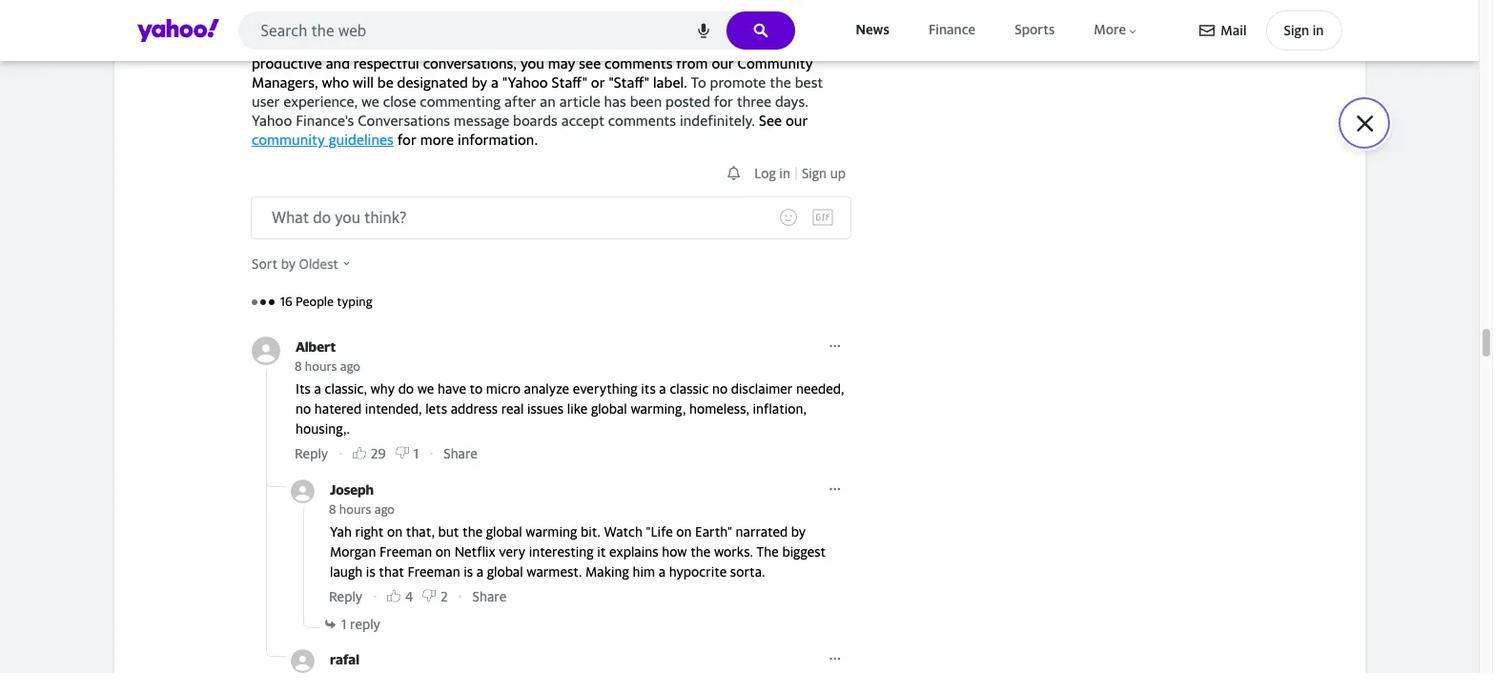 Task type: vqa. For each thing, say whether or not it's contained in the screenshot.
the Mail link
yes



Task type: locate. For each thing, give the bounding box(es) containing it.
mail
[[1221, 22, 1247, 38]]

toolbar containing mail
[[1200, 10, 1342, 51]]

Search query text field
[[238, 11, 795, 50]]

news link
[[852, 18, 894, 43]]

news
[[856, 21, 890, 38]]

more
[[1094, 21, 1127, 38]]

sports
[[1015, 21, 1055, 38]]

finance link
[[925, 18, 980, 43]]

more button
[[1090, 18, 1143, 43]]

toolbar
[[1200, 10, 1342, 51]]

finance
[[929, 21, 976, 38]]

None search field
[[238, 11, 795, 55]]

sign in link
[[1266, 10, 1342, 51]]



Task type: describe. For each thing, give the bounding box(es) containing it.
sports link
[[1011, 18, 1059, 43]]

sign in
[[1284, 22, 1324, 38]]

search image
[[753, 23, 768, 38]]

sign
[[1284, 22, 1310, 38]]

in
[[1313, 22, 1324, 38]]

mail link
[[1200, 13, 1247, 48]]



